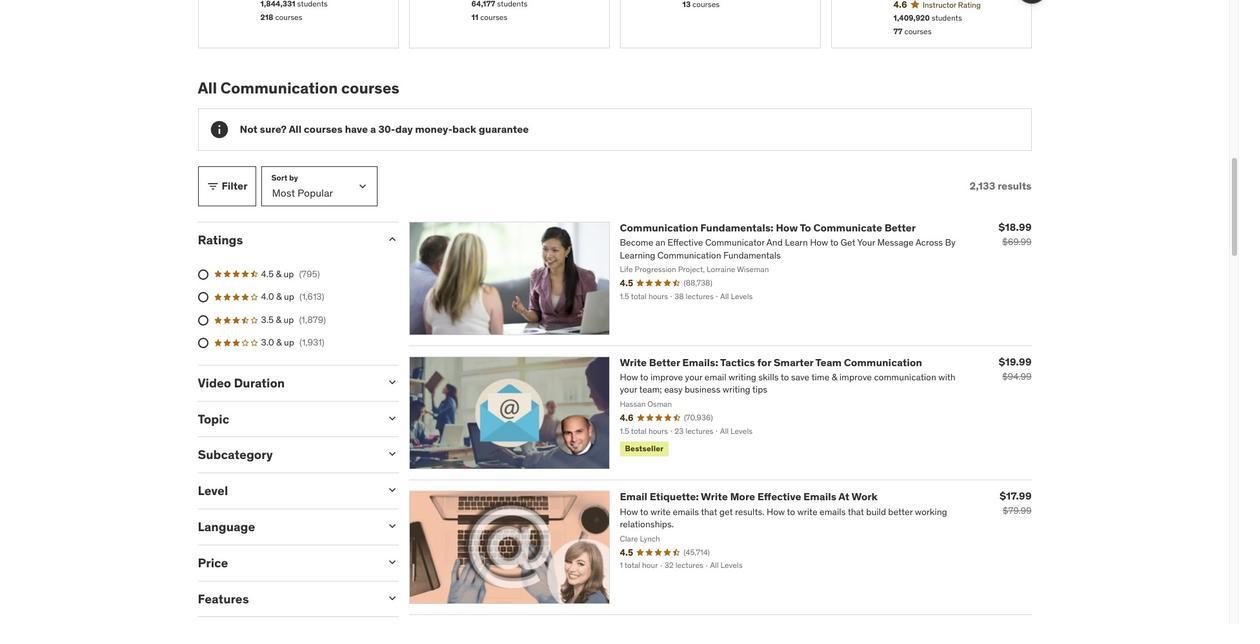 Task type: locate. For each thing, give the bounding box(es) containing it.
results
[[998, 180, 1032, 192]]

4.0 & up (1,613)
[[261, 291, 324, 303]]

guarantee
[[479, 123, 529, 136]]

language button
[[198, 520, 375, 535]]

courses
[[275, 12, 302, 22], [480, 12, 507, 22], [905, 27, 932, 36], [341, 78, 399, 98], [304, 123, 343, 136]]

write
[[620, 356, 647, 369], [701, 491, 728, 504]]

1 horizontal spatial write
[[701, 491, 728, 504]]

all
[[198, 78, 217, 98], [289, 123, 302, 136]]

work
[[852, 491, 878, 504]]

0 horizontal spatial better
[[649, 356, 680, 369]]

& right 4.0
[[276, 291, 282, 303]]

small image for subcategory
[[386, 448, 399, 461]]

$17.99 $79.99
[[1000, 490, 1032, 517]]

communication
[[220, 78, 338, 98], [620, 221, 698, 234], [844, 356, 922, 369]]

1 small image from the top
[[386, 376, 399, 389]]

effective
[[758, 491, 801, 504]]

0 horizontal spatial write
[[620, 356, 647, 369]]

more
[[730, 491, 755, 504]]

4.0
[[261, 291, 274, 303]]

1 horizontal spatial communication
[[620, 221, 698, 234]]

& right 3.5
[[276, 314, 281, 326]]

0 horizontal spatial communication
[[220, 78, 338, 98]]

& for 3.5
[[276, 314, 281, 326]]

ratings button
[[198, 232, 375, 248]]

have
[[345, 123, 368, 136]]

ratings
[[198, 232, 243, 248]]

small image for topic
[[386, 412, 399, 425]]

topic
[[198, 412, 229, 427]]

$19.99 $94.99
[[999, 355, 1032, 382]]

up right 3.0
[[284, 337, 294, 349]]

(1,613)
[[299, 291, 324, 303]]

0 vertical spatial all
[[198, 78, 217, 98]]

team
[[816, 356, 842, 369]]

3.0 & up (1,931)
[[261, 337, 324, 349]]

email etiquette: write more effective emails at work
[[620, 491, 878, 504]]

communication fundamentals: how to communicate better link
[[620, 221, 916, 234]]

1 horizontal spatial all
[[289, 123, 302, 136]]

at
[[839, 491, 849, 504]]

1 vertical spatial better
[[649, 356, 680, 369]]

2 small image from the top
[[386, 412, 399, 425]]

tactics
[[720, 356, 755, 369]]

courses down 1,409,920 at right
[[905, 27, 932, 36]]

how
[[776, 221, 798, 234]]

language
[[198, 520, 255, 535]]

2 vertical spatial communication
[[844, 356, 922, 369]]

$79.99
[[1003, 506, 1032, 517]]

up right 3.5
[[284, 314, 294, 326]]

11
[[471, 12, 478, 22]]

courses right 11
[[480, 12, 507, 22]]

2,133
[[970, 180, 995, 192]]

1 vertical spatial communication
[[620, 221, 698, 234]]

email etiquette: write more effective emails at work link
[[620, 491, 878, 504]]

2,133 results status
[[970, 180, 1032, 193]]

1 vertical spatial write
[[701, 491, 728, 504]]

small image
[[206, 180, 219, 193], [386, 233, 399, 246], [386, 448, 399, 461], [386, 520, 399, 533], [386, 592, 399, 605]]

& for 4.0
[[276, 291, 282, 303]]

1 vertical spatial all
[[289, 123, 302, 136]]

4.5 & up (795)
[[261, 268, 320, 280]]

$69.99
[[1002, 236, 1032, 248]]

smarter
[[774, 356, 814, 369]]

features button
[[198, 592, 375, 607]]

2 horizontal spatial communication
[[844, 356, 922, 369]]

up right 4.0
[[284, 291, 294, 303]]

duration
[[234, 376, 285, 391]]

better left emails:
[[649, 356, 680, 369]]

small image inside filter button
[[206, 180, 219, 193]]

to
[[800, 221, 811, 234]]

3 small image from the top
[[386, 484, 399, 497]]

courses inside '1,409,920 students 77 courses'
[[905, 27, 932, 36]]

students
[[932, 13, 962, 23]]

communicate
[[814, 221, 882, 234]]

small image
[[386, 376, 399, 389], [386, 412, 399, 425], [386, 484, 399, 497], [386, 556, 399, 569]]

& right 3.0
[[276, 337, 282, 349]]

subcategory button
[[198, 448, 375, 463]]

&
[[276, 268, 281, 280], [276, 291, 282, 303], [276, 314, 281, 326], [276, 337, 282, 349]]

better right communicate
[[885, 221, 916, 234]]

up
[[284, 268, 294, 280], [284, 291, 294, 303], [284, 314, 294, 326], [284, 337, 294, 349]]

up left (795)
[[284, 268, 294, 280]]

emails
[[804, 491, 837, 504]]

better
[[885, 221, 916, 234], [649, 356, 680, 369]]

& right 4.5
[[276, 268, 281, 280]]

77
[[894, 27, 903, 36]]

3.0
[[261, 337, 274, 349]]

not
[[240, 123, 258, 136]]

0 vertical spatial write
[[620, 356, 647, 369]]

small image for ratings
[[386, 233, 399, 246]]

$94.99
[[1002, 371, 1032, 382]]

up for 4.5 & up
[[284, 268, 294, 280]]

0 vertical spatial better
[[885, 221, 916, 234]]

4 small image from the top
[[386, 556, 399, 569]]

for
[[757, 356, 771, 369]]

(1,879)
[[299, 314, 326, 326]]

$18.99 $69.99
[[999, 221, 1032, 248]]

& for 4.5
[[276, 268, 281, 280]]

video duration button
[[198, 376, 375, 391]]

11 courses
[[471, 12, 507, 22]]

filter
[[222, 180, 248, 192]]

1,409,920 students 77 courses
[[894, 13, 962, 36]]



Task type: describe. For each thing, give the bounding box(es) containing it.
up for 3.5 & up
[[284, 314, 294, 326]]

0 vertical spatial communication
[[220, 78, 338, 98]]

(795)
[[299, 268, 320, 280]]

write better emails: tactics for smarter team communication
[[620, 356, 922, 369]]

topic button
[[198, 412, 375, 427]]

218 courses
[[260, 12, 302, 22]]

4.5
[[261, 268, 274, 280]]

small image for features
[[386, 592, 399, 605]]

sure?
[[260, 123, 287, 136]]

small image for language
[[386, 520, 399, 533]]

up for 3.0 & up
[[284, 337, 294, 349]]

$18.99
[[999, 221, 1032, 233]]

courses right 218
[[275, 12, 302, 22]]

price button
[[198, 556, 375, 571]]

218
[[260, 12, 273, 22]]

courses left have
[[304, 123, 343, 136]]

not sure? all courses have a 30-day money-back guarantee
[[240, 123, 529, 136]]

courses up a
[[341, 78, 399, 98]]

small image for video duration
[[386, 376, 399, 389]]

a
[[370, 123, 376, 136]]

small image for price
[[386, 556, 399, 569]]

video duration
[[198, 376, 285, 391]]

3.5
[[261, 314, 274, 326]]

filter button
[[198, 166, 256, 206]]

level button
[[198, 484, 375, 499]]

features
[[198, 592, 249, 607]]

price
[[198, 556, 228, 571]]

all communication courses
[[198, 78, 399, 98]]

email
[[620, 491, 647, 504]]

& for 3.0
[[276, 337, 282, 349]]

day
[[395, 123, 413, 136]]

0 horizontal spatial all
[[198, 78, 217, 98]]

write better emails: tactics for smarter team communication link
[[620, 356, 922, 369]]

(1,931)
[[299, 337, 324, 349]]

video
[[198, 376, 231, 391]]

emails:
[[682, 356, 718, 369]]

subcategory
[[198, 448, 273, 463]]

communication fundamentals: how to communicate better
[[620, 221, 916, 234]]

fundamentals:
[[700, 221, 774, 234]]

money-
[[415, 123, 452, 136]]

etiquette:
[[650, 491, 699, 504]]

1,409,920
[[894, 13, 930, 23]]

$17.99
[[1000, 490, 1032, 503]]

3.5 & up (1,879)
[[261, 314, 326, 326]]

1 horizontal spatial better
[[885, 221, 916, 234]]

level
[[198, 484, 228, 499]]

up for 4.0 & up
[[284, 291, 294, 303]]

back
[[452, 123, 476, 136]]

30-
[[378, 123, 395, 136]]

$19.99
[[999, 355, 1032, 368]]

2,133 results
[[970, 180, 1032, 192]]

small image for level
[[386, 484, 399, 497]]



Task type: vqa. For each thing, say whether or not it's contained in the screenshot.
the top 10,042 students
no



